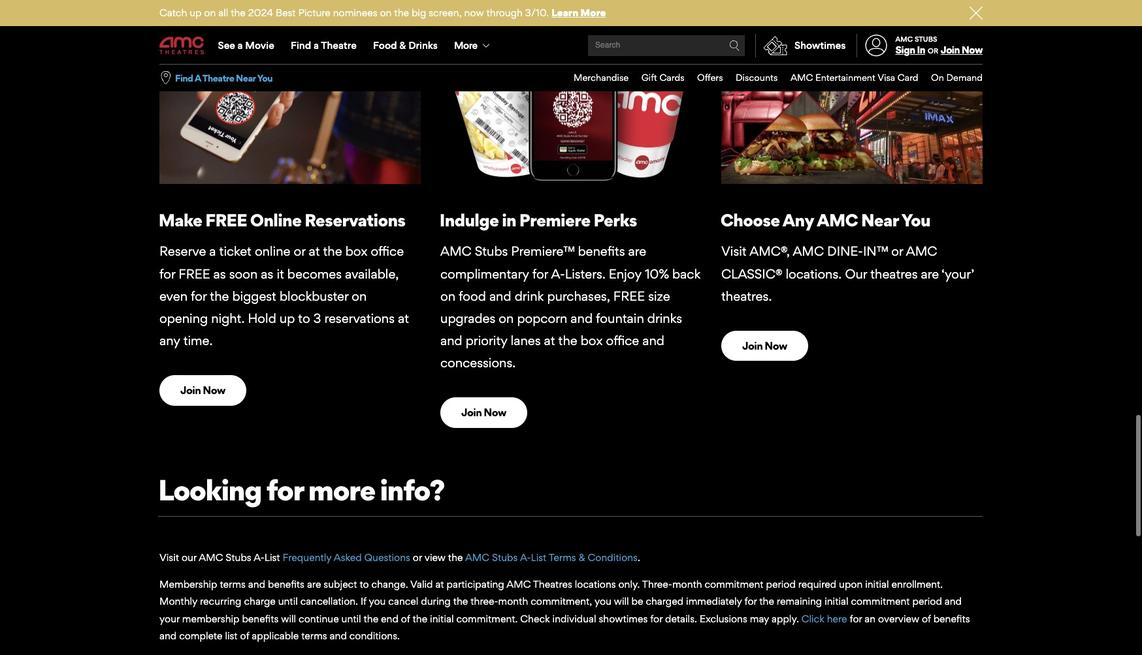 Task type: vqa. For each thing, say whether or not it's contained in the screenshot.
More information about 'IMAGE'
no



Task type: describe. For each thing, give the bounding box(es) containing it.
overview
[[878, 611, 919, 624]]

0 horizontal spatial of
[[240, 629, 249, 641]]

remaining
[[777, 594, 822, 606]]

amc up "participating"
[[465, 550, 489, 562]]

on demand link
[[918, 65, 983, 91]]

you for find a theatre near you
[[257, 72, 273, 83]]

1 horizontal spatial a-
[[520, 550, 531, 562]]

find for find a theatre near you
[[175, 72, 193, 83]]

any
[[783, 208, 814, 229]]

theatre for a
[[202, 72, 234, 83]]

commitment,
[[531, 594, 592, 606]]

join now link for make
[[159, 374, 246, 404]]

see a movie link
[[210, 27, 282, 64]]

a
[[195, 72, 201, 83]]

learn more link
[[551, 7, 606, 19]]

more button
[[446, 27, 501, 64]]

are inside visit amc®, amc dine-in™ or amc classic® locations. our theatres are 'your' theatres.
[[921, 264, 939, 280]]

1 horizontal spatial will
[[614, 594, 629, 606]]

commitment.
[[456, 611, 518, 624]]

benefits inside "for an overview of benefits and complete list of applicable terms and conditions."
[[933, 611, 970, 624]]

on left all
[[204, 7, 216, 19]]

apply.
[[772, 611, 799, 624]]

amc inside membership terms and benefits are subject to change. valid at participating amc theatres locations only. three-month commitment period required upon initial enrollment. monthly recurring charge until cancellation. if you cancel during the three-month commitment, you will be charged immediately for the remaining initial commitment period and your membership benefits will continue until the end of the initial commitment. check individual showtimes for details. exclusions may apply.
[[507, 577, 531, 589]]

during
[[421, 594, 451, 606]]

conditions.
[[349, 629, 400, 641]]

more inside button
[[454, 39, 477, 52]]

3/10.
[[525, 7, 549, 19]]

now
[[464, 7, 484, 19]]

three-
[[642, 577, 672, 589]]

list
[[225, 629, 238, 641]]

amc up theatres
[[906, 242, 937, 258]]

soon
[[229, 264, 258, 280]]

listers.
[[565, 264, 605, 280]]

on left food
[[440, 287, 455, 302]]

the right view
[[448, 550, 463, 562]]

find a theatre link
[[282, 27, 365, 64]]

join now link for choose
[[721, 329, 808, 360]]

1 you from the left
[[369, 594, 386, 606]]

free inside reserve a ticket online or at the box office for free as soon as it becomes available, even for the biggest blockbuster on opening night. hold up to 3 reservations at any time.
[[179, 264, 210, 280]]

sign
[[895, 44, 915, 56]]

are for amc stubs premiere™ benefits are complimentary for a-listers. enjoy 10% back on food and drink purchases, free size upgrades on popcorn and fountain drinks and priority lanes at the box office and concessions.
[[628, 242, 646, 258]]

upon
[[839, 577, 863, 589]]

amc theatres nationwide image
[[721, 0, 983, 182]]

for down the charged
[[650, 611, 663, 624]]

2 you from the left
[[594, 594, 611, 606]]

visit for visit amc®, amc dine-in™ or amc classic® locations. our theatres are 'your' theatres.
[[721, 242, 747, 258]]

looking
[[158, 471, 261, 506]]

details.
[[665, 611, 697, 624]]

it
[[277, 264, 284, 280]]

at up 'becomes' at the top left of page
[[309, 242, 320, 258]]

ticket
[[219, 242, 251, 258]]

amc stubs sign in or join now
[[895, 35, 983, 56]]

food
[[459, 287, 486, 302]]

terms inside "for an overview of benefits and complete list of applicable terms and conditions."
[[301, 629, 327, 641]]

theatres.
[[721, 287, 772, 302]]

see a movie
[[218, 39, 274, 52]]

0 vertical spatial month
[[672, 577, 702, 589]]

make free online reservations
[[159, 208, 405, 229]]

1 vertical spatial will
[[281, 611, 296, 624]]

3
[[313, 309, 321, 325]]

all
[[218, 7, 228, 19]]

complimentary
[[440, 264, 529, 280]]

an
[[865, 611, 876, 624]]

the up conditions.
[[364, 611, 378, 624]]

up inside reserve a ticket online or at the box office for free as soon as it becomes available, even for the biggest blockbuster on opening night. hold up to 3 reservations at any time.
[[279, 309, 295, 325]]

indulge in premiere perks
[[440, 208, 637, 229]]

choose any amc near you
[[721, 208, 930, 229]]

terms inside membership terms and benefits are subject to change. valid at participating amc theatres locations only. three-month commitment period required upon initial enrollment. monthly recurring charge until cancellation. if you cancel during the three-month commitment, you will be charged immediately for the remaining initial commitment period and your membership benefits will continue until the end of the initial commitment. check individual showtimes for details. exclusions may apply.
[[220, 577, 246, 589]]

the up 'becomes' at the top left of page
[[323, 242, 342, 258]]

charged
[[646, 594, 684, 606]]

catch
[[159, 7, 187, 19]]

online
[[250, 208, 301, 229]]

2 horizontal spatial of
[[922, 611, 931, 624]]

on inside reserve a ticket online or at the box office for free as soon as it becomes available, even for the biggest blockbuster on opening night. hold up to 3 reservations at any time.
[[352, 287, 367, 302]]

priority
[[466, 331, 507, 347]]

join now for choose
[[742, 338, 787, 351]]

or inside amc stubs sign in or join now
[[928, 46, 938, 56]]

amc stubs premiere™ benefits are complimentary for a-listers. enjoy 10% back on food and drink purchases, free size upgrades on popcorn and fountain drinks and priority lanes at the box office and concessions.
[[440, 242, 701, 369]]

advance tickets image
[[159, 0, 421, 182]]

stubs up "participating"
[[492, 550, 518, 562]]

office inside reserve a ticket online or at the box office for free as soon as it becomes available, even for the biggest blockbuster on opening night. hold up to 3 reservations at any time.
[[371, 242, 404, 258]]

merchandise link
[[561, 65, 629, 91]]

looking for more info?
[[158, 471, 445, 506]]

biggest
[[232, 287, 276, 302]]

locations
[[575, 577, 616, 589]]

for inside "for an overview of benefits and complete list of applicable terms and conditions."
[[850, 611, 862, 624]]

membership
[[159, 577, 217, 589]]

visa
[[878, 72, 895, 83]]

asked
[[334, 550, 362, 562]]

you for choose any amc near you
[[901, 208, 930, 229]]

cancel
[[388, 594, 418, 606]]

the up may on the bottom right
[[759, 594, 774, 606]]

near for theatre
[[236, 72, 256, 83]]

drinks
[[408, 39, 438, 52]]

at inside "amc stubs premiere™ benefits are complimentary for a-listers. enjoy 10% back on food and drink purchases, free size upgrades on popcorn and fountain drinks and priority lanes at the box office and concessions."
[[544, 331, 555, 347]]

amc inside amc entertainment visa card link
[[790, 72, 813, 83]]

offers
[[697, 72, 723, 83]]

join inside amc stubs sign in or join now
[[941, 44, 960, 56]]

demand
[[946, 72, 983, 83]]

join now link for indulge
[[440, 396, 527, 427]]

0 horizontal spatial commitment
[[705, 577, 764, 589]]

monthly
[[159, 594, 197, 606]]

cards
[[659, 72, 684, 83]]

questions
[[364, 550, 410, 562]]

theatre for a
[[321, 39, 357, 52]]

cookie consent banner dialog
[[0, 621, 1142, 656]]

for right the even
[[191, 287, 207, 302]]

nominees
[[333, 7, 377, 19]]

benefits up charge
[[268, 577, 304, 589]]

1 as from the left
[[213, 264, 226, 280]]

membership terms and benefits are subject to change. valid at participating amc theatres locations only. three-month commitment period required upon initial enrollment. monthly recurring charge until cancellation. if you cancel during the three-month commitment, you will be charged immediately for the remaining initial commitment period and your membership benefits will continue until the end of the initial commitment. check individual showtimes for details. exclusions may apply.
[[159, 577, 962, 624]]

to inside membership terms and benefits are subject to change. valid at participating amc theatres locations only. three-month commitment period required upon initial enrollment. monthly recurring charge until cancellation. if you cancel during the three-month commitment, you will be charged immediately for the remaining initial commitment period and your membership benefits will continue until the end of the initial commitment. check individual showtimes for details. exclusions may apply.
[[360, 577, 369, 589]]

0 vertical spatial period
[[766, 577, 796, 589]]

the down "participating"
[[453, 594, 468, 606]]

back
[[672, 264, 701, 280]]

required
[[798, 577, 836, 589]]

on right nominees
[[380, 7, 392, 19]]

locations.
[[786, 264, 842, 280]]

join now button
[[941, 44, 983, 56]]

discounts
[[736, 72, 778, 83]]

now for choose any amc near you
[[765, 338, 787, 351]]

of inside membership terms and benefits are subject to change. valid at participating amc theatres locations only. three-month commitment period required upon initial enrollment. monthly recurring charge until cancellation. if you cancel during the three-month commitment, you will be charged immediately for the remaining initial commitment period and your membership benefits will continue until the end of the initial commitment. check individual showtimes for details. exclusions may apply.
[[401, 611, 410, 624]]

showtimes
[[794, 39, 846, 52]]

for up may on the bottom right
[[744, 594, 757, 606]]

catch up on all the 2024 best picture nominees on the big screen, now through 3/10. learn more
[[159, 7, 606, 19]]

indulge
[[440, 208, 499, 229]]

our
[[182, 550, 197, 562]]

.
[[638, 550, 640, 562]]

our
[[845, 264, 867, 280]]

find a theatre near you button
[[175, 72, 273, 84]]

stubs inside amc stubs sign in or join now
[[915, 35, 937, 44]]

in™
[[863, 242, 888, 258]]

join for choose any amc near you
[[742, 338, 763, 351]]

online
[[255, 242, 290, 258]]

amc®,
[[749, 242, 790, 258]]

0 horizontal spatial &
[[399, 39, 406, 52]]

available,
[[345, 264, 399, 280]]

the up night.
[[210, 287, 229, 302]]

box inside reserve a ticket online or at the box office for free as soon as it becomes available, even for the biggest blockbuster on opening night. hold up to 3 reservations at any time.
[[345, 242, 367, 258]]

menu containing more
[[159, 27, 983, 64]]

learn
[[551, 7, 578, 19]]



Task type: locate. For each thing, give the bounding box(es) containing it.
theatre
[[321, 39, 357, 52], [202, 72, 234, 83]]

join now link
[[721, 329, 808, 360], [159, 374, 246, 404], [440, 396, 527, 427]]

find down picture
[[291, 39, 311, 52]]

sign in or join amc stubs element
[[856, 27, 983, 64]]

of right overview
[[922, 611, 931, 624]]

2 horizontal spatial a-
[[551, 264, 565, 280]]

1 list from the left
[[264, 550, 280, 562]]

for an overview of benefits and complete list of applicable terms and conditions.
[[159, 611, 970, 641]]

for inside "amc stubs premiere™ benefits are complimentary for a-listers. enjoy 10% back on food and drink purchases, free size upgrades on popcorn and fountain drinks and priority lanes at the box office and concessions."
[[532, 264, 548, 280]]

join for make free online reservations
[[180, 382, 201, 395]]

amc stubs premiere perks image
[[440, 0, 702, 182]]

period down "enrollment."
[[912, 594, 942, 606]]

0 vertical spatial will
[[614, 594, 629, 606]]

1 horizontal spatial terms
[[301, 629, 327, 641]]

benefits down "enrollment."
[[933, 611, 970, 624]]

commitment up an
[[851, 594, 910, 606]]

if
[[361, 594, 366, 606]]

will up 'applicable'
[[281, 611, 296, 624]]

2 list from the left
[[531, 550, 546, 562]]

near for amc
[[861, 208, 899, 229]]

0 horizontal spatial to
[[298, 309, 310, 325]]

stubs inside "amc stubs premiere™ benefits are complimentary for a-listers. enjoy 10% back on food and drink purchases, free size upgrades on popcorn and fountain drinks and priority lanes at the box office and concessions."
[[475, 242, 508, 258]]

as
[[213, 264, 226, 280], [261, 264, 273, 280]]

on up lanes
[[499, 309, 514, 325]]

theatre down nominees
[[321, 39, 357, 52]]

visit for visit our amc stubs a-list frequently asked questions or view the amc stubs a-list terms & conditions .
[[159, 550, 179, 562]]

1 horizontal spatial &
[[579, 550, 585, 562]]

showtimes
[[599, 611, 648, 624]]

0 vertical spatial office
[[371, 242, 404, 258]]

1 vertical spatial find
[[175, 72, 193, 83]]

free
[[205, 208, 247, 229], [179, 264, 210, 280], [613, 287, 645, 302]]

join down time.
[[180, 382, 201, 395]]

at down popcorn
[[544, 331, 555, 347]]

1 horizontal spatial as
[[261, 264, 273, 280]]

or right in™
[[891, 242, 903, 258]]

night.
[[211, 309, 245, 325]]

stubs up recurring
[[226, 550, 251, 562]]

any
[[159, 331, 180, 347]]

0 vertical spatial box
[[345, 242, 367, 258]]

amc
[[895, 35, 913, 44], [790, 72, 813, 83], [817, 208, 858, 229], [440, 242, 472, 258], [793, 242, 824, 258], [906, 242, 937, 258], [199, 550, 223, 562], [465, 550, 489, 562], [507, 577, 531, 589]]

0 horizontal spatial join now link
[[159, 374, 246, 404]]

more down "now"
[[454, 39, 477, 52]]

until
[[278, 594, 298, 606], [341, 611, 361, 624]]

0 horizontal spatial a-
[[254, 550, 265, 562]]

1 horizontal spatial join now link
[[440, 396, 527, 427]]

0 vertical spatial initial
[[865, 577, 889, 589]]

a for movie
[[238, 39, 243, 52]]

may
[[750, 611, 769, 624]]

a- inside "amc stubs premiere™ benefits are complimentary for a-listers. enjoy 10% back on food and drink purchases, free size upgrades on popcorn and fountain drinks and priority lanes at the box office and concessions."
[[551, 264, 565, 280]]

complete
[[179, 629, 222, 641]]

until right charge
[[278, 594, 298, 606]]

visit up classic®
[[721, 242, 747, 258]]

amc up dine-
[[817, 208, 858, 229]]

list
[[264, 550, 280, 562], [531, 550, 546, 562]]

0 vertical spatial &
[[399, 39, 406, 52]]

1 horizontal spatial join now
[[461, 405, 506, 418]]

1 horizontal spatial visit
[[721, 242, 747, 258]]

now down theatres.
[[765, 338, 787, 351]]

a- left terms in the bottom of the page
[[520, 550, 531, 562]]

drinks
[[647, 309, 682, 325]]

are up cancellation.
[[307, 577, 321, 589]]

click here
[[801, 611, 847, 624]]

to inside reserve a ticket online or at the box office for free as soon as it becomes available, even for the biggest blockbuster on opening night. hold up to 3 reservations at any time.
[[298, 309, 310, 325]]

click here link
[[801, 611, 847, 624]]

join now link down concessions.
[[440, 396, 527, 427]]

of right 'end'
[[401, 611, 410, 624]]

1 horizontal spatial you
[[901, 208, 930, 229]]

join now link down theatres.
[[721, 329, 808, 360]]

opening
[[159, 309, 208, 325]]

1 horizontal spatial box
[[581, 331, 603, 347]]

you down movie
[[257, 72, 273, 83]]

0 horizontal spatial list
[[264, 550, 280, 562]]

theatre inside find a theatre near you button
[[202, 72, 234, 83]]

1 horizontal spatial are
[[628, 242, 646, 258]]

free down enjoy
[[613, 287, 645, 302]]

1 horizontal spatial list
[[531, 550, 546, 562]]

initial right the upon
[[865, 577, 889, 589]]

theatre inside find a theatre link
[[321, 39, 357, 52]]

menu containing merchandise
[[561, 65, 983, 91]]

0 vertical spatial commitment
[[705, 577, 764, 589]]

or up 'becomes' at the top left of page
[[294, 242, 305, 258]]

join for indulge in premiere perks
[[461, 405, 482, 418]]

premiere™
[[511, 242, 575, 258]]

a-
[[551, 264, 565, 280], [254, 550, 265, 562], [520, 550, 531, 562]]

benefits down charge
[[242, 611, 279, 624]]

0 vertical spatial visit
[[721, 242, 747, 258]]

1 vertical spatial to
[[360, 577, 369, 589]]

1 vertical spatial you
[[901, 208, 930, 229]]

as left soon
[[213, 264, 226, 280]]

0 horizontal spatial join now
[[180, 382, 225, 395]]

1 vertical spatial free
[[179, 264, 210, 280]]

you right if
[[369, 594, 386, 606]]

1 vertical spatial join now
[[180, 382, 225, 395]]

fountain
[[596, 309, 644, 325]]

are up enjoy
[[628, 242, 646, 258]]

0 horizontal spatial you
[[369, 594, 386, 606]]

benefits up listers. at the top of page
[[578, 242, 625, 258]]

premiere
[[519, 208, 590, 229]]

or inside visit amc®, amc dine-in™ or amc classic® locations. our theatres are 'your' theatres.
[[891, 242, 903, 258]]

at right reservations
[[398, 309, 409, 325]]

or inside reserve a ticket online or at the box office for free as soon as it becomes available, even for the biggest blockbuster on opening night. hold up to 3 reservations at any time.
[[294, 242, 305, 258]]

join now
[[742, 338, 787, 351], [180, 382, 225, 395], [461, 405, 506, 418]]

0 vertical spatial you
[[257, 72, 273, 83]]

0 vertical spatial join now
[[742, 338, 787, 351]]

amc right our
[[199, 550, 223, 562]]

amc logo image
[[159, 37, 205, 55], [159, 37, 205, 55]]

1 horizontal spatial to
[[360, 577, 369, 589]]

0 horizontal spatial you
[[257, 72, 273, 83]]

list left terms in the bottom of the page
[[531, 550, 546, 562]]

list left "frequently" on the left of page
[[264, 550, 280, 562]]

initial up here
[[825, 594, 848, 606]]

0 horizontal spatial period
[[766, 577, 796, 589]]

are for membership terms and benefits are subject to change. valid at participating amc theatres locations only. three-month commitment period required upon initial enrollment. monthly recurring charge until cancellation. if you cancel during the three-month commitment, you will be charged immediately for the remaining initial commitment period and your membership benefits will continue until the end of the initial commitment. check individual showtimes for details. exclusions may apply.
[[307, 577, 321, 589]]

and
[[489, 287, 511, 302], [571, 309, 593, 325], [440, 331, 462, 347], [642, 331, 664, 347], [248, 577, 265, 589], [945, 594, 962, 606], [159, 629, 177, 641], [330, 629, 347, 641]]

1 vertical spatial &
[[579, 550, 585, 562]]

showtimes image
[[756, 34, 794, 57]]

1 horizontal spatial commitment
[[851, 594, 910, 606]]

a inside reserve a ticket online or at the box office for free as soon as it becomes available, even for the biggest blockbuster on opening night. hold up to 3 reservations at any time.
[[209, 242, 216, 258]]

0 horizontal spatial initial
[[430, 611, 454, 624]]

join now link down time.
[[159, 374, 246, 404]]

amc inside "amc stubs premiere™ benefits are complimentary for a-listers. enjoy 10% back on food and drink purchases, free size upgrades on popcorn and fountain drinks and priority lanes at the box office and concessions."
[[440, 242, 472, 258]]

& right food
[[399, 39, 406, 52]]

1 horizontal spatial near
[[861, 208, 899, 229]]

are inside "amc stubs premiere™ benefits are complimentary for a-listers. enjoy 10% back on food and drink purchases, free size upgrades on popcorn and fountain drinks and priority lanes at the box office and concessions."
[[628, 242, 646, 258]]

1 horizontal spatial month
[[672, 577, 702, 589]]

1 horizontal spatial initial
[[825, 594, 848, 606]]

time.
[[183, 331, 213, 347]]

stubs up complimentary
[[475, 242, 508, 258]]

size
[[648, 287, 670, 302]]

box down fountain on the top of page
[[581, 331, 603, 347]]

0 horizontal spatial up
[[190, 7, 202, 19]]

to up if
[[360, 577, 369, 589]]

1 horizontal spatial theatre
[[321, 39, 357, 52]]

find for find a theatre
[[291, 39, 311, 52]]

you up theatres
[[901, 208, 930, 229]]

gift cards link
[[629, 65, 684, 91]]

reservations
[[305, 208, 405, 229]]

the inside "amc stubs premiere™ benefits are complimentary for a-listers. enjoy 10% back on food and drink purchases, free size upgrades on popcorn and fountain drinks and priority lanes at the box office and concessions."
[[558, 331, 577, 347]]

1 vertical spatial menu
[[561, 65, 983, 91]]

0 vertical spatial terms
[[220, 577, 246, 589]]

2 horizontal spatial initial
[[865, 577, 889, 589]]

period
[[766, 577, 796, 589], [912, 594, 942, 606]]

now for make free online reservations
[[203, 382, 225, 395]]

food
[[373, 39, 397, 52]]

2 as from the left
[[261, 264, 273, 280]]

for down premiere™
[[532, 264, 548, 280]]

1 horizontal spatial you
[[594, 594, 611, 606]]

applicable
[[252, 629, 299, 641]]

offers link
[[684, 65, 723, 91]]

reserve
[[159, 242, 206, 258]]

a inside find a theatre link
[[314, 39, 319, 52]]

for up the even
[[159, 264, 175, 280]]

initial down during
[[430, 611, 454, 624]]

0 horizontal spatial office
[[371, 242, 404, 258]]

are inside membership terms and benefits are subject to change. valid at participating amc theatres locations only. three-month commitment period required upon initial enrollment. monthly recurring charge until cancellation. if you cancel during the three-month commitment, you will be charged immediately for the remaining initial commitment period and your membership benefits will continue until the end of the initial commitment. check individual showtimes for details. exclusions may apply.
[[307, 577, 321, 589]]

terms down 'continue'
[[301, 629, 327, 641]]

join up on demand link
[[941, 44, 960, 56]]

now up demand
[[962, 44, 983, 56]]

a- down premiere™
[[551, 264, 565, 280]]

user profile image
[[858, 35, 895, 57]]

2024
[[248, 7, 273, 19]]

amc inside amc stubs sign in or join now
[[895, 35, 913, 44]]

or left view
[[413, 550, 422, 562]]

participating
[[447, 577, 504, 589]]

0 horizontal spatial until
[[278, 594, 298, 606]]

until down if
[[341, 611, 361, 624]]

are
[[628, 242, 646, 258], [921, 264, 939, 280], [307, 577, 321, 589]]

1 horizontal spatial period
[[912, 594, 942, 606]]

1 horizontal spatial of
[[401, 611, 410, 624]]

1 vertical spatial up
[[279, 309, 295, 325]]

visit inside visit amc®, amc dine-in™ or amc classic® locations. our theatres are 'your' theatres.
[[721, 242, 747, 258]]

visit our amc stubs a-list frequently asked questions or view the amc stubs a-list terms & conditions .
[[159, 550, 640, 562]]

a for ticket
[[209, 242, 216, 258]]

1 horizontal spatial find
[[291, 39, 311, 52]]

0 vertical spatial theatre
[[321, 39, 357, 52]]

0 vertical spatial find
[[291, 39, 311, 52]]

join now down time.
[[180, 382, 225, 395]]

movie
[[245, 39, 274, 52]]

1 vertical spatial office
[[606, 331, 639, 347]]

free down reserve
[[179, 264, 210, 280]]

up
[[190, 7, 202, 19], [279, 309, 295, 325]]

reserve a ticket online or at the box office for free as soon as it becomes available, even for the biggest blockbuster on opening night. hold up to 3 reservations at any time.
[[159, 242, 409, 347]]

2 horizontal spatial join now
[[742, 338, 787, 351]]

screen,
[[429, 7, 462, 19]]

gift
[[641, 72, 657, 83]]

2 horizontal spatial join now link
[[721, 329, 808, 360]]

on up reservations
[[352, 287, 367, 302]]

0 horizontal spatial visit
[[159, 550, 179, 562]]

submit search icon image
[[729, 41, 740, 51]]

1 horizontal spatial a
[[238, 39, 243, 52]]

now for indulge in premiere perks
[[484, 405, 506, 418]]

here
[[827, 611, 847, 624]]

& right terms in the bottom of the page
[[579, 550, 585, 562]]

0 horizontal spatial as
[[213, 264, 226, 280]]

see
[[218, 39, 235, 52]]

0 horizontal spatial a
[[209, 242, 216, 258]]

now down concessions.
[[484, 405, 506, 418]]

amc stubs a-list terms & conditions link
[[465, 550, 638, 562]]

amc down indulge
[[440, 242, 472, 258]]

entertainment
[[815, 72, 875, 83]]

valid
[[410, 577, 433, 589]]

1 vertical spatial until
[[341, 611, 361, 624]]

1 vertical spatial terms
[[301, 629, 327, 641]]

cancellation.
[[300, 594, 358, 606]]

or right in
[[928, 46, 938, 56]]

month
[[672, 577, 702, 589], [498, 594, 528, 606]]

now inside amc stubs sign in or join now
[[962, 44, 983, 56]]

becomes
[[287, 264, 342, 280]]

join now for indulge
[[461, 405, 506, 418]]

enjoy
[[609, 264, 641, 280]]

visit left our
[[159, 550, 179, 562]]

up right hold
[[279, 309, 295, 325]]

commitment up immediately
[[705, 577, 764, 589]]

0 vertical spatial free
[[205, 208, 247, 229]]

your
[[159, 611, 180, 624]]

on demand
[[931, 72, 983, 83]]

lanes
[[511, 331, 541, 347]]

search the AMC website text field
[[593, 41, 729, 51]]

join down theatres.
[[742, 338, 763, 351]]

purchases,
[[547, 287, 610, 302]]

benefits inside "amc stubs premiere™ benefits are complimentary for a-listers. enjoy 10% back on food and drink purchases, free size upgrades on popcorn and fountain drinks and priority lanes at the box office and concessions."
[[578, 242, 625, 258]]

you inside button
[[257, 72, 273, 83]]

you down locations
[[594, 594, 611, 606]]

the down during
[[413, 611, 427, 624]]

stubs
[[915, 35, 937, 44], [475, 242, 508, 258], [226, 550, 251, 562], [492, 550, 518, 562]]

1 horizontal spatial until
[[341, 611, 361, 624]]

1 vertical spatial theatre
[[202, 72, 234, 83]]

amc left theatres
[[507, 577, 531, 589]]

in
[[502, 208, 516, 229]]

box inside "amc stubs premiere™ benefits are complimentary for a-listers. enjoy 10% back on food and drink purchases, free size upgrades on popcorn and fountain drinks and priority lanes at the box office and concessions."
[[581, 331, 603, 347]]

menu down showtimes image
[[561, 65, 983, 91]]

month up the 'check'
[[498, 594, 528, 606]]

near up in™
[[861, 208, 899, 229]]

10%
[[645, 264, 669, 280]]

near down see a movie 'link' in the top left of the page
[[236, 72, 256, 83]]

at up during
[[435, 577, 444, 589]]

0 vertical spatial until
[[278, 594, 298, 606]]

1 vertical spatial box
[[581, 331, 603, 347]]

0 horizontal spatial find
[[175, 72, 193, 83]]

1 horizontal spatial office
[[606, 331, 639, 347]]

more right learn
[[581, 7, 606, 19]]

in
[[917, 44, 925, 56]]

office up available, at the left
[[371, 242, 404, 258]]

a left ticket
[[209, 242, 216, 258]]

stubs up in
[[915, 35, 937, 44]]

theatre right a
[[202, 72, 234, 83]]

0 vertical spatial more
[[581, 7, 606, 19]]

find left a
[[175, 72, 193, 83]]

0 vertical spatial are
[[628, 242, 646, 258]]

at inside membership terms and benefits are subject to change. valid at participating amc theatres locations only. three-month commitment period required upon initial enrollment. monthly recurring charge until cancellation. if you cancel during the three-month commitment, you will be charged immediately for the remaining initial commitment period and your membership benefits will continue until the end of the initial commitment. check individual showtimes for details. exclusions may apply.
[[435, 577, 444, 589]]

box
[[345, 242, 367, 258], [581, 331, 603, 347]]

food & drinks link
[[365, 27, 446, 64]]

a right see
[[238, 39, 243, 52]]

near inside button
[[236, 72, 256, 83]]

as left it
[[261, 264, 273, 280]]

of right the list
[[240, 629, 249, 641]]

a for theatre
[[314, 39, 319, 52]]

info?
[[380, 471, 445, 506]]

2 horizontal spatial are
[[921, 264, 939, 280]]

box up available, at the left
[[345, 242, 367, 258]]

1 vertical spatial are
[[921, 264, 939, 280]]

2 vertical spatial free
[[613, 287, 645, 302]]

be
[[631, 594, 643, 606]]

amc up sign
[[895, 35, 913, 44]]

find inside button
[[175, 72, 193, 83]]

0 horizontal spatial near
[[236, 72, 256, 83]]

now
[[962, 44, 983, 56], [765, 338, 787, 351], [203, 382, 225, 395], [484, 405, 506, 418]]

0 vertical spatial up
[[190, 7, 202, 19]]

view
[[424, 550, 446, 562]]

best
[[276, 7, 296, 19]]

join now down theatres.
[[742, 338, 787, 351]]

check
[[520, 611, 550, 624]]

0 horizontal spatial box
[[345, 242, 367, 258]]

for left more
[[266, 471, 303, 506]]

office inside "amc stubs premiere™ benefits are complimentary for a-listers. enjoy 10% back on food and drink purchases, free size upgrades on popcorn and fountain drinks and priority lanes at the box office and concessions."
[[606, 331, 639, 347]]

0 vertical spatial near
[[236, 72, 256, 83]]

sign in button
[[895, 44, 925, 56]]

three-
[[471, 594, 498, 606]]

the right all
[[231, 7, 246, 19]]

2 horizontal spatial a
[[314, 39, 319, 52]]

0 horizontal spatial more
[[454, 39, 477, 52]]

big
[[412, 7, 426, 19]]

0 horizontal spatial are
[[307, 577, 321, 589]]

join now for make
[[180, 382, 225, 395]]

1 horizontal spatial more
[[581, 7, 606, 19]]

subject
[[324, 577, 357, 589]]

0 vertical spatial to
[[298, 309, 310, 325]]

benefits
[[578, 242, 625, 258], [268, 577, 304, 589], [242, 611, 279, 624], [933, 611, 970, 624]]

click
[[801, 611, 824, 624]]

or
[[928, 46, 938, 56], [294, 242, 305, 258], [891, 242, 903, 258], [413, 550, 422, 562]]

1 vertical spatial period
[[912, 594, 942, 606]]

1 vertical spatial visit
[[159, 550, 179, 562]]

a inside see a movie 'link'
[[238, 39, 243, 52]]

0 horizontal spatial terms
[[220, 577, 246, 589]]

terms up recurring
[[220, 577, 246, 589]]

amc up locations.
[[793, 242, 824, 258]]

menu
[[159, 27, 983, 64], [561, 65, 983, 91]]

free inside "amc stubs premiere™ benefits are complimentary for a-listers. enjoy 10% back on food and drink purchases, free size upgrades on popcorn and fountain drinks and priority lanes at the box office and concessions."
[[613, 287, 645, 302]]

up right catch
[[190, 7, 202, 19]]

0 horizontal spatial month
[[498, 594, 528, 606]]

terms
[[220, 577, 246, 589], [301, 629, 327, 641]]

0 horizontal spatial theatre
[[202, 72, 234, 83]]

to
[[298, 309, 310, 325], [360, 577, 369, 589]]

menu down learn
[[159, 27, 983, 64]]

1 horizontal spatial up
[[279, 309, 295, 325]]

for left an
[[850, 611, 862, 624]]

2 vertical spatial join now
[[461, 405, 506, 418]]

the left big
[[394, 7, 409, 19]]

more
[[581, 7, 606, 19], [454, 39, 477, 52]]



